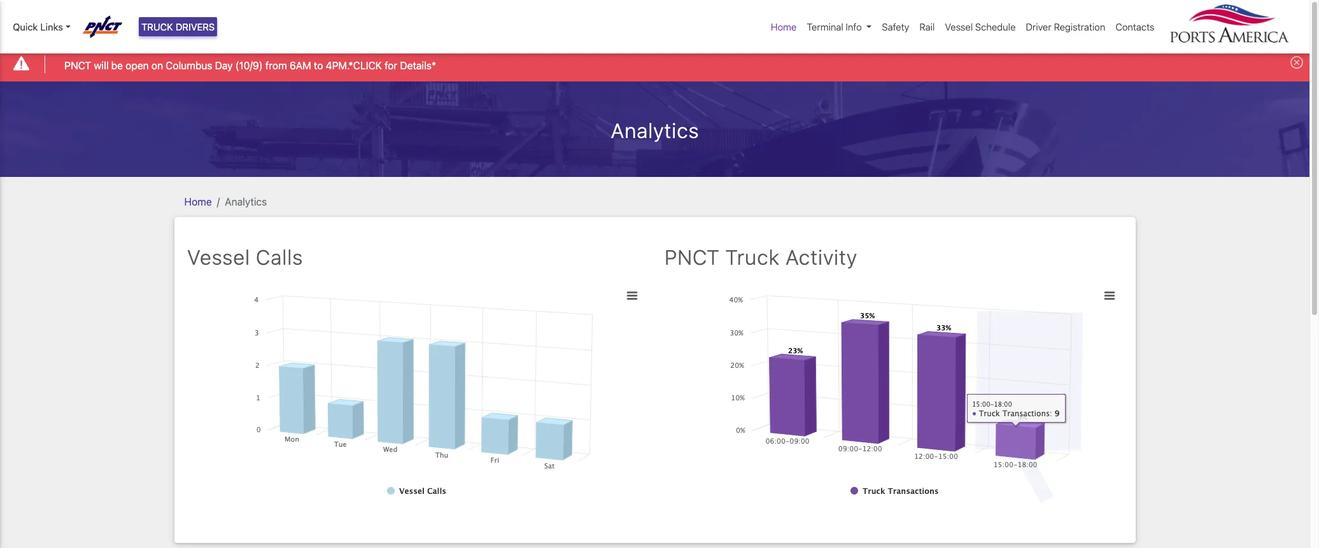 Task type: vqa. For each thing, say whether or not it's contained in the screenshot.
the topmost Million
no



Task type: locate. For each thing, give the bounding box(es) containing it.
activity
[[786, 245, 858, 269]]

pnct will be open on columbus day (10/9) from 6am to 4pm.*click for details*
[[64, 60, 436, 71]]

vessel left calls
[[187, 245, 250, 269]]

0 vertical spatial analytics
[[611, 118, 699, 142]]

1 horizontal spatial home
[[771, 21, 797, 32]]

home
[[771, 21, 797, 32], [184, 196, 212, 207]]

1 horizontal spatial pnct
[[665, 245, 720, 269]]

1 horizontal spatial home link
[[766, 15, 802, 39]]

0 horizontal spatial pnct
[[64, 60, 91, 71]]

vessel right rail at the right
[[945, 21, 973, 32]]

1 vertical spatial pnct
[[665, 245, 720, 269]]

0 vertical spatial vessel
[[945, 21, 973, 32]]

to
[[314, 60, 323, 71]]

safety
[[882, 21, 910, 32]]

0 vertical spatial home link
[[766, 15, 802, 39]]

pnct inside alert
[[64, 60, 91, 71]]

pnct
[[64, 60, 91, 71], [665, 245, 720, 269]]

quick links
[[13, 21, 63, 32]]

truck
[[141, 21, 173, 32], [726, 245, 780, 269]]

vessel for vessel schedule
[[945, 21, 973, 32]]

vessel schedule
[[945, 21, 1016, 32]]

vessel
[[945, 21, 973, 32], [187, 245, 250, 269]]

1 vertical spatial truck
[[726, 245, 780, 269]]

1 vertical spatial vessel
[[187, 245, 250, 269]]

1 horizontal spatial vessel
[[945, 21, 973, 32]]

registration
[[1054, 21, 1106, 32]]

0 horizontal spatial home
[[184, 196, 212, 207]]

vessel calls
[[187, 245, 303, 269]]

vessel schedule link
[[940, 15, 1021, 39]]

close image
[[1291, 56, 1304, 69]]

links
[[40, 21, 63, 32]]

0 vertical spatial pnct
[[64, 60, 91, 71]]

pnct for pnct will be open on columbus day (10/9) from 6am to 4pm.*click for details*
[[64, 60, 91, 71]]

safety link
[[877, 15, 915, 39]]

schedule
[[976, 21, 1016, 32]]

0 vertical spatial truck
[[141, 21, 173, 32]]

be
[[111, 60, 123, 71]]

0 horizontal spatial home link
[[184, 196, 212, 207]]

analytics
[[611, 118, 699, 142], [225, 196, 267, 207]]

1 vertical spatial analytics
[[225, 196, 267, 207]]

contacts
[[1116, 21, 1155, 32]]

from
[[266, 60, 287, 71]]

truck drivers
[[141, 21, 215, 32]]

calls
[[256, 245, 303, 269]]

vessel for vessel calls
[[187, 245, 250, 269]]

pnct for pnct truck activity
[[665, 245, 720, 269]]

4pm.*click
[[326, 60, 382, 71]]

6am
[[290, 60, 311, 71]]

1 horizontal spatial analytics
[[611, 118, 699, 142]]

columbus
[[166, 60, 212, 71]]

terminal info
[[807, 21, 862, 32]]

0 horizontal spatial vessel
[[187, 245, 250, 269]]

details*
[[400, 60, 436, 71]]

0 horizontal spatial truck
[[141, 21, 173, 32]]

home link
[[766, 15, 802, 39], [184, 196, 212, 207]]

1 vertical spatial home link
[[184, 196, 212, 207]]



Task type: describe. For each thing, give the bounding box(es) containing it.
on
[[152, 60, 163, 71]]

info
[[846, 21, 862, 32]]

0 horizontal spatial analytics
[[225, 196, 267, 207]]

driver
[[1026, 21, 1052, 32]]

rail
[[920, 21, 935, 32]]

quick
[[13, 21, 38, 32]]

terminal
[[807, 21, 844, 32]]

0 vertical spatial home
[[771, 21, 797, 32]]

for
[[385, 60, 398, 71]]

1 horizontal spatial truck
[[726, 245, 780, 269]]

day
[[215, 60, 233, 71]]

truck drivers link
[[139, 17, 217, 37]]

driver registration
[[1026, 21, 1106, 32]]

pnct truck activity
[[665, 245, 858, 269]]

driver registration link
[[1021, 15, 1111, 39]]

pnct will be open on columbus day (10/9) from 6am to 4pm.*click for details* alert
[[0, 47, 1310, 81]]

contacts link
[[1111, 15, 1160, 39]]

terminal info link
[[802, 15, 877, 39]]

(10/9)
[[236, 60, 263, 71]]

quick links link
[[13, 20, 71, 34]]

pnct will be open on columbus day (10/9) from 6am to 4pm.*click for details* link
[[64, 58, 436, 73]]

will
[[94, 60, 109, 71]]

open
[[126, 60, 149, 71]]

rail link
[[915, 15, 940, 39]]

1 vertical spatial home
[[184, 196, 212, 207]]

drivers
[[176, 21, 215, 32]]



